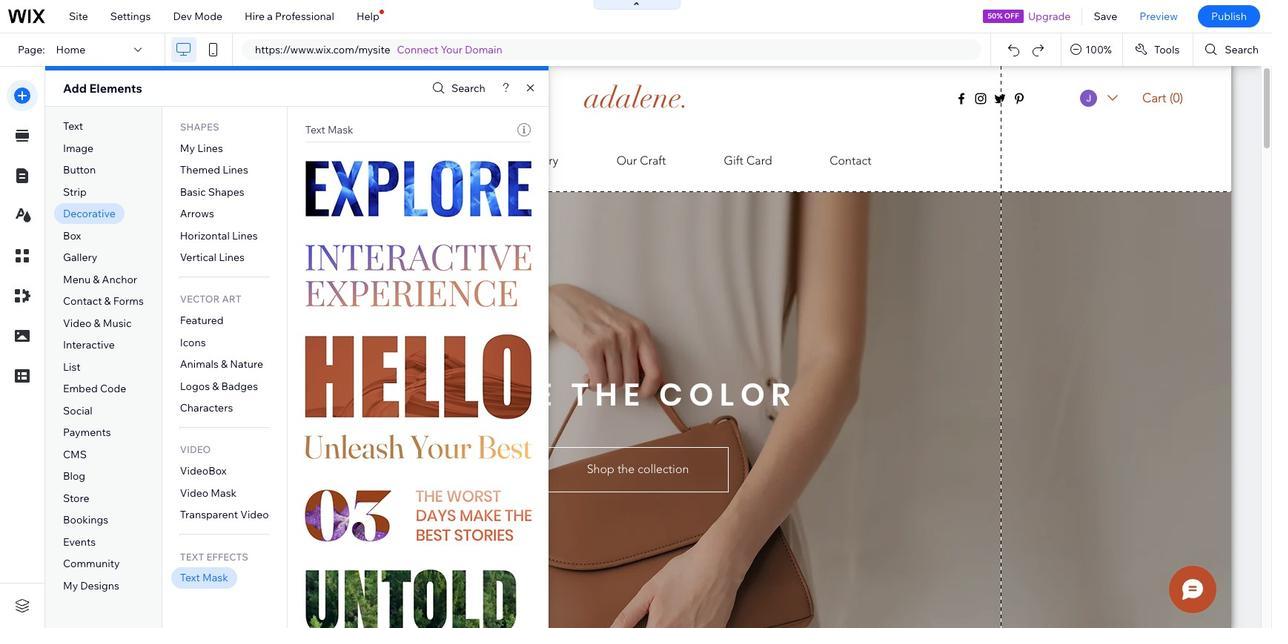 Task type: vqa. For each thing, say whether or not it's contained in the screenshot.
Horizontal in the left top of the page
yes



Task type: describe. For each thing, give the bounding box(es) containing it.
hire a professional
[[245, 10, 334, 23]]

publish
[[1212, 10, 1248, 23]]

lines for horizontal lines
[[232, 229, 258, 242]]

mode
[[194, 10, 223, 23]]

designs
[[80, 579, 119, 593]]

connect
[[397, 43, 439, 56]]

cms
[[63, 448, 87, 461]]

hire
[[245, 10, 265, 23]]

& for nature
[[221, 358, 228, 371]]

contact
[[63, 295, 102, 308]]

basic shapes
[[180, 185, 245, 199]]

forms
[[113, 295, 144, 308]]

a
[[267, 10, 273, 23]]

anchor
[[102, 273, 137, 286]]

& for forms
[[104, 295, 111, 308]]

logos
[[180, 380, 210, 393]]

tools button
[[1124, 33, 1194, 66]]

video & music
[[63, 317, 132, 330]]

domain
[[465, 43, 503, 56]]

vector
[[180, 293, 220, 305]]

upgrade
[[1029, 10, 1071, 23]]

nature
[[230, 358, 263, 371]]

preview button
[[1129, 0, 1190, 33]]

save
[[1094, 10, 1118, 23]]

1 vertical spatial shapes
[[208, 185, 245, 199]]

payments
[[63, 426, 111, 439]]

& for music
[[94, 317, 101, 330]]

0 vertical spatial search
[[1226, 43, 1259, 56]]

arrows
[[180, 207, 214, 220]]

lines for my lines
[[197, 141, 223, 155]]

contact & forms
[[63, 295, 144, 308]]

animals & nature
[[180, 358, 263, 371]]

tools
[[1155, 43, 1180, 56]]

horizontal lines
[[180, 229, 258, 242]]

100%
[[1086, 43, 1112, 56]]

lines for themed lines
[[223, 163, 248, 177]]

1 vertical spatial text mask
[[180, 571, 228, 585]]

animals
[[180, 358, 219, 371]]

vertical
[[180, 251, 217, 264]]

logos & badges
[[180, 380, 258, 393]]

0 horizontal spatial search
[[452, 82, 486, 95]]

icons
[[180, 336, 206, 349]]

characters
[[180, 402, 233, 415]]

50%
[[988, 11, 1003, 21]]

transparent video
[[180, 508, 269, 522]]

menu
[[63, 273, 91, 286]]

video right transparent
[[240, 508, 269, 522]]

horizontal
[[180, 229, 230, 242]]

bookings
[[63, 514, 108, 527]]

button
[[63, 163, 96, 177]]

& for badges
[[212, 380, 219, 393]]

1 vertical spatial mask
[[211, 486, 237, 500]]

help
[[357, 10, 380, 23]]

50% off
[[988, 11, 1020, 21]]

embed
[[63, 382, 98, 396]]

2 vertical spatial mask
[[203, 571, 228, 585]]

themed
[[180, 163, 220, 177]]

dev mode
[[173, 10, 223, 23]]

my lines
[[180, 141, 223, 155]]

decorative
[[63, 207, 116, 220]]

add
[[63, 81, 87, 96]]

home
[[56, 43, 86, 56]]

transparent
[[180, 508, 238, 522]]



Task type: locate. For each thing, give the bounding box(es) containing it.
my left designs
[[63, 579, 78, 593]]

menu & anchor
[[63, 273, 137, 286]]

video mask
[[180, 486, 237, 500]]

1 horizontal spatial search
[[1226, 43, 1259, 56]]

your
[[441, 43, 463, 56]]

video
[[63, 317, 92, 330], [180, 444, 211, 456], [180, 486, 209, 500], [240, 508, 269, 522]]

elements
[[89, 81, 142, 96]]

video for video & music
[[63, 317, 92, 330]]

interactive
[[63, 338, 115, 352]]

my for my lines
[[180, 141, 195, 155]]

professional
[[275, 10, 334, 23]]

video for video mask
[[180, 486, 209, 500]]

my
[[180, 141, 195, 155], [63, 579, 78, 593]]

1 horizontal spatial text mask
[[305, 123, 354, 136]]

0 horizontal spatial text mask
[[180, 571, 228, 585]]

& left forms
[[104, 295, 111, 308]]

lines down 'horizontal lines'
[[219, 251, 245, 264]]

0 vertical spatial shapes
[[180, 121, 219, 133]]

text
[[63, 120, 83, 133], [305, 123, 325, 136], [180, 551, 204, 563], [180, 571, 200, 585]]

1 horizontal spatial my
[[180, 141, 195, 155]]

vertical lines
[[180, 251, 245, 264]]

embed code
[[63, 382, 126, 396]]

1 horizontal spatial search button
[[1194, 33, 1273, 66]]

video down videobox
[[180, 486, 209, 500]]

1 vertical spatial search
[[452, 82, 486, 95]]

lines up basic shapes
[[223, 163, 248, 177]]

save button
[[1083, 0, 1129, 33]]

shapes down themed lines
[[208, 185, 245, 199]]

mask
[[328, 123, 354, 136], [211, 486, 237, 500], [203, 571, 228, 585]]

search button down your
[[429, 78, 486, 99]]

& left nature
[[221, 358, 228, 371]]

https://www.wix.com/mysite
[[255, 43, 391, 56]]

list
[[63, 360, 81, 374]]

0 vertical spatial mask
[[328, 123, 354, 136]]

badges
[[221, 380, 258, 393]]

text effects
[[180, 551, 248, 563]]

0 vertical spatial search button
[[1194, 33, 1273, 66]]

search down domain
[[452, 82, 486, 95]]

1 vertical spatial search button
[[429, 78, 486, 99]]

publish button
[[1199, 5, 1261, 27]]

search button
[[1194, 33, 1273, 66], [429, 78, 486, 99]]

vector art
[[180, 293, 241, 305]]

videobox
[[180, 465, 227, 478]]

effects
[[206, 551, 248, 563]]

community
[[63, 557, 120, 571]]

my designs
[[63, 579, 119, 593]]

shapes up my lines
[[180, 121, 219, 133]]

text mask
[[305, 123, 354, 136], [180, 571, 228, 585]]

themed lines
[[180, 163, 248, 177]]

my up themed
[[180, 141, 195, 155]]

strip
[[63, 185, 87, 199]]

featured
[[180, 314, 224, 327]]

blog
[[63, 470, 85, 483]]

basic
[[180, 185, 206, 199]]

search
[[1226, 43, 1259, 56], [452, 82, 486, 95]]

gallery
[[63, 251, 97, 264]]

shapes
[[180, 121, 219, 133], [208, 185, 245, 199]]

box
[[63, 229, 81, 242]]

& right logos
[[212, 380, 219, 393]]

& right the menu
[[93, 273, 100, 286]]

store
[[63, 492, 89, 505]]

preview
[[1140, 10, 1179, 23]]

& left music
[[94, 317, 101, 330]]

video up videobox
[[180, 444, 211, 456]]

video down the contact
[[63, 317, 92, 330]]

settings
[[110, 10, 151, 23]]

site
[[69, 10, 88, 23]]

lines up themed lines
[[197, 141, 223, 155]]

search down publish button
[[1226, 43, 1259, 56]]

search button down publish
[[1194, 33, 1273, 66]]

art
[[222, 293, 241, 305]]

add elements
[[63, 81, 142, 96]]

&
[[93, 273, 100, 286], [104, 295, 111, 308], [94, 317, 101, 330], [221, 358, 228, 371], [212, 380, 219, 393]]

& for anchor
[[93, 273, 100, 286]]

video for video
[[180, 444, 211, 456]]

0 vertical spatial my
[[180, 141, 195, 155]]

dev
[[173, 10, 192, 23]]

0 horizontal spatial my
[[63, 579, 78, 593]]

code
[[100, 382, 126, 396]]

1 vertical spatial my
[[63, 579, 78, 593]]

music
[[103, 317, 132, 330]]

my for my designs
[[63, 579, 78, 593]]

off
[[1005, 11, 1020, 21]]

100% button
[[1062, 33, 1123, 66]]

events
[[63, 535, 96, 549]]

lines up vertical lines
[[232, 229, 258, 242]]

https://www.wix.com/mysite connect your domain
[[255, 43, 503, 56]]

0 horizontal spatial search button
[[429, 78, 486, 99]]

0 vertical spatial text mask
[[305, 123, 354, 136]]

social
[[63, 404, 92, 417]]

lines
[[197, 141, 223, 155], [223, 163, 248, 177], [232, 229, 258, 242], [219, 251, 245, 264]]

image
[[63, 141, 94, 155]]

lines for vertical lines
[[219, 251, 245, 264]]



